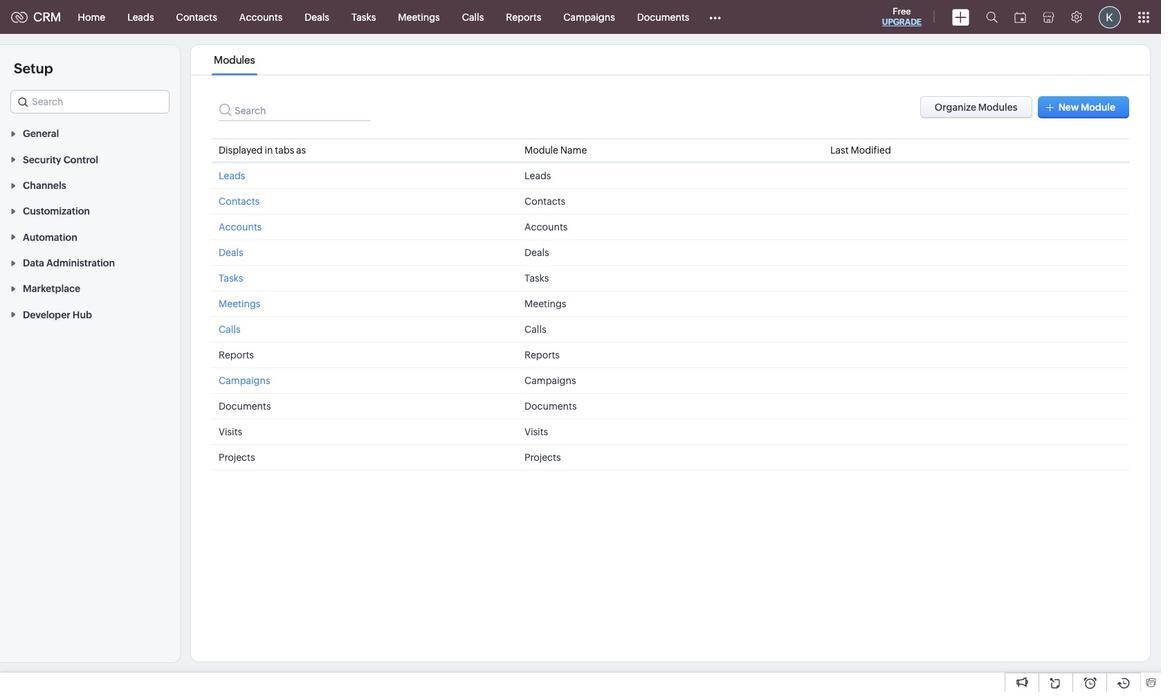 Task type: describe. For each thing, give the bounding box(es) containing it.
displayed
[[219, 145, 263, 156]]

last modified
[[831, 145, 891, 156]]

0 vertical spatial accounts link
[[228, 0, 294, 34]]

2 horizontal spatial calls
[[525, 324, 547, 335]]

0 vertical spatial contacts link
[[165, 0, 228, 34]]

automation button
[[0, 224, 180, 250]]

new module button
[[1038, 96, 1130, 118]]

data administration
[[23, 258, 115, 269]]

reports link
[[495, 0, 553, 34]]

module name
[[525, 145, 587, 156]]

new
[[1059, 102, 1079, 113]]

0 vertical spatial deals link
[[294, 0, 341, 34]]

security control
[[23, 154, 98, 165]]

0 horizontal spatial meetings
[[219, 298, 261, 309]]

create menu image
[[952, 9, 970, 25]]

0 horizontal spatial module
[[525, 145, 559, 156]]

1 visits from the left
[[219, 426, 242, 437]]

1 horizontal spatial meetings
[[398, 11, 440, 22]]

home
[[78, 11, 105, 22]]

0 horizontal spatial campaigns link
[[219, 375, 270, 386]]

1 horizontal spatial documents
[[525, 401, 577, 412]]

1 vertical spatial calls link
[[219, 324, 241, 335]]

0 horizontal spatial meetings link
[[219, 298, 261, 309]]

control
[[63, 154, 98, 165]]

crm
[[33, 10, 61, 24]]

upgrade
[[882, 17, 922, 27]]

contacts inside contacts link
[[176, 11, 217, 22]]

1 vertical spatial tasks link
[[219, 273, 243, 284]]

0 horizontal spatial tasks
[[219, 273, 243, 284]]

developer hub button
[[0, 301, 180, 327]]

1 vertical spatial accounts link
[[219, 221, 262, 233]]

new module
[[1059, 102, 1116, 113]]

customization button
[[0, 198, 180, 224]]

1 horizontal spatial leads link
[[219, 170, 245, 181]]

setup
[[14, 60, 53, 76]]

0 horizontal spatial deals
[[219, 247, 243, 258]]

search image
[[986, 11, 998, 23]]

deals inside deals link
[[305, 11, 329, 22]]

security control button
[[0, 146, 180, 172]]

0 horizontal spatial documents
[[219, 401, 271, 412]]

hub
[[73, 309, 92, 320]]

create menu element
[[944, 0, 978, 34]]

tabs
[[275, 145, 294, 156]]

security
[[23, 154, 61, 165]]



Task type: locate. For each thing, give the bounding box(es) containing it.
0 horizontal spatial calls link
[[219, 324, 241, 335]]

0 vertical spatial tasks link
[[341, 0, 387, 34]]

1 vertical spatial meetings link
[[219, 298, 261, 309]]

0 vertical spatial calls link
[[451, 0, 495, 34]]

profile image
[[1099, 6, 1121, 28]]

contacts link up modules
[[165, 0, 228, 34]]

automation
[[23, 232, 77, 243]]

module
[[1081, 102, 1116, 113], [525, 145, 559, 156]]

search element
[[978, 0, 1006, 34]]

leads
[[127, 11, 154, 22], [219, 170, 245, 181], [525, 170, 551, 181]]

meetings link
[[387, 0, 451, 34], [219, 298, 261, 309]]

displayed in tabs as
[[219, 145, 306, 156]]

accounts
[[239, 11, 283, 22], [219, 221, 262, 233], [525, 221, 568, 233]]

tasks
[[352, 11, 376, 22], [219, 273, 243, 284], [525, 273, 549, 284]]

2 horizontal spatial deals
[[525, 247, 549, 258]]

0 vertical spatial module
[[1081, 102, 1116, 113]]

reports inside reports link
[[506, 11, 541, 22]]

documents
[[637, 11, 690, 22], [219, 401, 271, 412], [525, 401, 577, 412]]

administration
[[46, 258, 115, 269]]

0 horizontal spatial projects
[[219, 452, 255, 463]]

name
[[561, 145, 587, 156]]

2 horizontal spatial meetings
[[525, 298, 566, 309]]

0 horizontal spatial calls
[[219, 324, 241, 335]]

projects
[[219, 452, 255, 463], [525, 452, 561, 463]]

1 vertical spatial module
[[525, 145, 559, 156]]

contacts link down displayed
[[219, 196, 260, 207]]

contacts down displayed
[[219, 196, 260, 207]]

0 vertical spatial meetings link
[[387, 0, 451, 34]]

campaigns inside campaigns link
[[564, 11, 615, 22]]

1 horizontal spatial tasks link
[[341, 0, 387, 34]]

leads link right home
[[116, 0, 165, 34]]

deals
[[305, 11, 329, 22], [219, 247, 243, 258], [525, 247, 549, 258]]

marketplace
[[23, 283, 80, 294]]

crm link
[[11, 10, 61, 24]]

0 horizontal spatial leads link
[[116, 0, 165, 34]]

reports
[[506, 11, 541, 22], [219, 350, 254, 361], [525, 350, 560, 361]]

1 horizontal spatial calls link
[[451, 0, 495, 34]]

0 horizontal spatial tasks link
[[219, 273, 243, 284]]

0 horizontal spatial visits
[[219, 426, 242, 437]]

campaigns link
[[553, 0, 626, 34], [219, 375, 270, 386]]

tasks link
[[341, 0, 387, 34], [219, 273, 243, 284]]

contacts up modules
[[176, 11, 217, 22]]

contacts down module name
[[525, 196, 566, 207]]

1 projects from the left
[[219, 452, 255, 463]]

modules link
[[212, 54, 257, 66]]

leads link down displayed
[[219, 170, 245, 181]]

module left name
[[525, 145, 559, 156]]

contacts
[[176, 11, 217, 22], [219, 196, 260, 207], [525, 196, 566, 207]]

home link
[[67, 0, 116, 34]]

None field
[[10, 90, 170, 114]]

1 horizontal spatial projects
[[525, 452, 561, 463]]

documents link
[[626, 0, 701, 34]]

2 horizontal spatial tasks
[[525, 273, 549, 284]]

leads down module name
[[525, 170, 551, 181]]

1 horizontal spatial deals
[[305, 11, 329, 22]]

0 vertical spatial leads link
[[116, 0, 165, 34]]

accounts link
[[228, 0, 294, 34], [219, 221, 262, 233]]

module right new
[[1081, 102, 1116, 113]]

channels
[[23, 180, 66, 191]]

Search text field
[[219, 96, 371, 121]]

campaigns
[[564, 11, 615, 22], [219, 375, 270, 386], [525, 375, 576, 386]]

marketplace button
[[0, 276, 180, 301]]

0 vertical spatial campaigns link
[[553, 0, 626, 34]]

modified
[[851, 145, 891, 156]]

1 horizontal spatial leads
[[219, 170, 245, 181]]

1 vertical spatial campaigns link
[[219, 375, 270, 386]]

1 horizontal spatial visits
[[525, 426, 548, 437]]

last
[[831, 145, 849, 156]]

module inside button
[[1081, 102, 1116, 113]]

contacts link
[[165, 0, 228, 34], [219, 196, 260, 207]]

1 horizontal spatial deals link
[[294, 0, 341, 34]]

deals link
[[294, 0, 341, 34], [219, 247, 243, 258]]

Search text field
[[11, 91, 169, 113]]

1 horizontal spatial tasks
[[352, 11, 376, 22]]

customization
[[23, 206, 90, 217]]

visits
[[219, 426, 242, 437], [525, 426, 548, 437]]

calendar image
[[1015, 11, 1027, 22]]

data administration button
[[0, 250, 180, 276]]

1 horizontal spatial meetings link
[[387, 0, 451, 34]]

Other Modules field
[[701, 6, 731, 28]]

leads right home link
[[127, 11, 154, 22]]

in
[[265, 145, 273, 156]]

profile element
[[1091, 0, 1130, 34]]

0 horizontal spatial leads
[[127, 11, 154, 22]]

None button
[[920, 96, 1033, 118]]

2 horizontal spatial leads
[[525, 170, 551, 181]]

modules
[[214, 54, 255, 66]]

2 visits from the left
[[525, 426, 548, 437]]

1 horizontal spatial contacts
[[219, 196, 260, 207]]

calls
[[462, 11, 484, 22], [219, 324, 241, 335], [525, 324, 547, 335]]

developer
[[23, 309, 70, 320]]

1 vertical spatial deals link
[[219, 247, 243, 258]]

channels button
[[0, 172, 180, 198]]

2 projects from the left
[[525, 452, 561, 463]]

calls link
[[451, 0, 495, 34], [219, 324, 241, 335]]

1 vertical spatial contacts link
[[219, 196, 260, 207]]

data
[[23, 258, 44, 269]]

1 horizontal spatial campaigns link
[[553, 0, 626, 34]]

0 horizontal spatial contacts
[[176, 11, 217, 22]]

2 horizontal spatial documents
[[637, 11, 690, 22]]

free upgrade
[[882, 6, 922, 27]]

2 horizontal spatial contacts
[[525, 196, 566, 207]]

as
[[296, 145, 306, 156]]

general button
[[0, 120, 180, 146]]

1 horizontal spatial calls
[[462, 11, 484, 22]]

leads link
[[116, 0, 165, 34], [219, 170, 245, 181]]

logo image
[[11, 11, 28, 22]]

leads down displayed
[[219, 170, 245, 181]]

0 horizontal spatial deals link
[[219, 247, 243, 258]]

general
[[23, 128, 59, 139]]

1 vertical spatial leads link
[[219, 170, 245, 181]]

1 horizontal spatial module
[[1081, 102, 1116, 113]]

meetings
[[398, 11, 440, 22], [219, 298, 261, 309], [525, 298, 566, 309]]

developer hub
[[23, 309, 92, 320]]

free
[[893, 6, 911, 17]]



Task type: vqa. For each thing, say whether or not it's contained in the screenshot.
the Campaigns link to the right
yes



